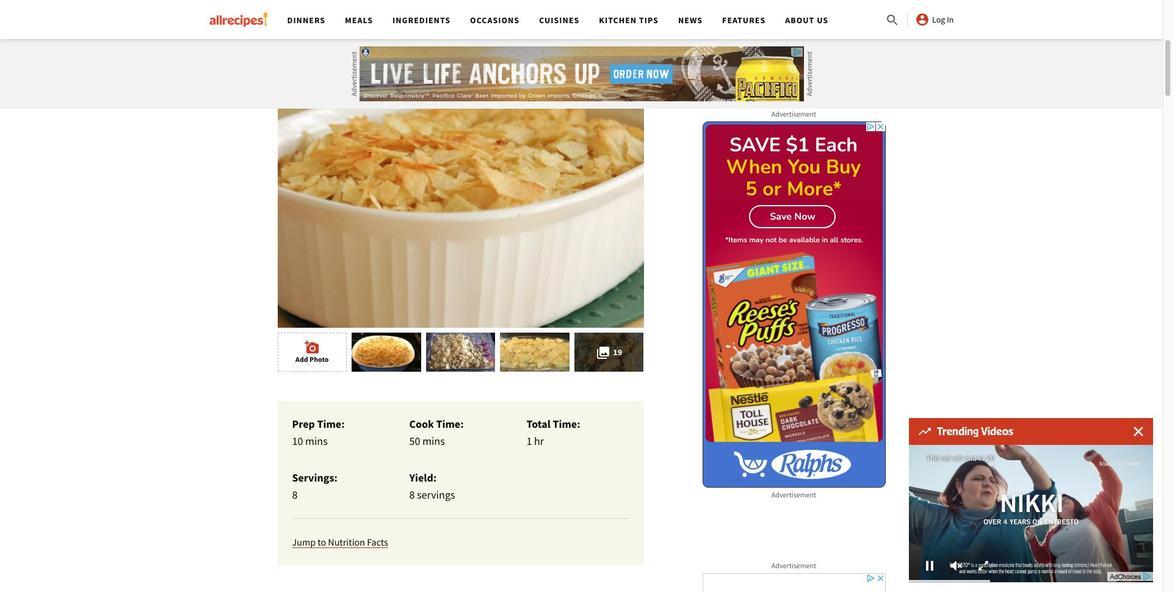 Task type: describe. For each thing, give the bounding box(es) containing it.
time: for total time: 1 hr
[[553, 417, 581, 431]]

occasions link
[[470, 15, 520, 26]]

1 vertical spatial advertisement region
[[703, 122, 886, 488]]

8 for servings: 8
[[292, 488, 298, 502]]

ingredients link
[[393, 15, 451, 26]]

cuisines link
[[539, 15, 580, 26]]

print button
[[405, 12, 442, 24]]

account image
[[916, 12, 930, 27]]

kitchen
[[599, 15, 637, 26]]

features link
[[723, 15, 766, 26]]

us
[[817, 15, 829, 26]]

trending videos
[[938, 425, 1014, 438]]

to
[[318, 536, 326, 549]]

features
[[723, 15, 766, 26]]

add
[[296, 355, 308, 364]]

total time: 1 hr
[[527, 417, 581, 448]]

yield: 8 servings
[[410, 471, 455, 502]]

favorite image
[[312, 12, 324, 24]]

50
[[410, 434, 420, 448]]

dinners link
[[287, 15, 326, 26]]

photo
[[310, 355, 329, 364]]

jump to nutrition facts
[[292, 536, 388, 549]]

servings:
[[292, 471, 338, 485]]

print image
[[430, 12, 442, 24]]

news
[[679, 15, 703, 26]]

close up view of tuna noodle casserole topped with crushed potato chips in a white baking dish image
[[278, 53, 644, 328]]

save
[[291, 12, 309, 23]]

tips
[[639, 15, 659, 26]]

meals link
[[345, 15, 373, 26]]

log in link
[[916, 12, 954, 27]]

0 vertical spatial advertisement region
[[359, 46, 804, 101]]

add photo image
[[305, 340, 320, 355]]

servings
[[417, 488, 455, 502]]

unmute button group
[[944, 557, 971, 575]]

log
[[933, 14, 946, 25]]

home image
[[209, 12, 268, 27]]

trending image
[[919, 428, 931, 436]]

2 vertical spatial advertisement region
[[703, 574, 886, 592]]

trending
[[938, 425, 979, 438]]

dinners
[[287, 15, 326, 26]]

kitchen tips link
[[599, 15, 659, 26]]

add photo button
[[278, 333, 347, 372]]

jump
[[292, 536, 316, 549]]

8 for yield: 8 servings
[[410, 488, 415, 502]]

about us
[[786, 15, 829, 26]]

meals
[[345, 15, 373, 26]]

print
[[405, 12, 427, 23]]

news link
[[679, 15, 703, 26]]

star empty image
[[373, 12, 385, 24]]

19 button
[[575, 333, 644, 372]]



Task type: vqa. For each thing, say whether or not it's contained in the screenshot.
Trending
yes



Task type: locate. For each thing, give the bounding box(es) containing it.
1
[[527, 434, 532, 448]]

1 8 from the left
[[292, 488, 298, 502]]

1 time: from the left
[[317, 417, 345, 431]]

log in
[[933, 14, 954, 25]]

19
[[613, 347, 622, 358]]

hr
[[534, 434, 544, 448]]

save button
[[287, 12, 328, 24]]

cuisines
[[539, 15, 580, 26]]

navigation
[[278, 0, 886, 39]]

servings: 8
[[292, 471, 338, 502]]

in
[[947, 14, 954, 25]]

video player application
[[909, 445, 1154, 583]]

facts
[[367, 536, 388, 549]]

8 down 'yield:'
[[410, 488, 415, 502]]

time: inside prep time: 10 mins
[[317, 417, 345, 431]]

time: inside cook time: 50 mins
[[436, 417, 464, 431]]

rate button
[[351, 12, 395, 24]]

8 inside servings: 8
[[292, 488, 298, 502]]

close image
[[1134, 427, 1144, 437]]

time: right the prep
[[317, 417, 345, 431]]

yield:
[[410, 471, 437, 485]]

prep time: 10 mins
[[292, 417, 345, 448]]

2 mins from the left
[[423, 434, 445, 448]]

time: for cook time: 50 mins
[[436, 417, 464, 431]]

prep
[[292, 417, 315, 431]]

time: for prep time: 10 mins
[[317, 417, 345, 431]]

videos
[[982, 425, 1014, 438]]

0 horizontal spatial 8
[[292, 488, 298, 502]]

mins
[[305, 434, 328, 448], [423, 434, 445, 448]]

8 down servings:
[[292, 488, 298, 502]]

mins right 10
[[305, 434, 328, 448]]

add photo
[[296, 355, 329, 364]]

about us link
[[786, 15, 829, 26]]

about
[[786, 15, 815, 26]]

cook time: 50 mins
[[410, 417, 464, 448]]

ingredients
[[393, 15, 451, 26]]

total
[[527, 417, 551, 431]]

2 8 from the left
[[410, 488, 415, 502]]

1 horizontal spatial time:
[[436, 417, 464, 431]]

1 horizontal spatial 8
[[410, 488, 415, 502]]

mins for cook
[[423, 434, 445, 448]]

navigation containing dinners
[[278, 0, 886, 39]]

time: right total
[[553, 417, 581, 431]]

10
[[292, 434, 303, 448]]

rate
[[351, 12, 370, 23]]

time:
[[317, 417, 345, 431], [436, 417, 464, 431], [553, 417, 581, 431]]

mins for prep
[[305, 434, 328, 448]]

time: inside total time: 1 hr
[[553, 417, 581, 431]]

time: right cook
[[436, 417, 464, 431]]

cook
[[410, 417, 434, 431]]

mins right "50"
[[423, 434, 445, 448]]

kitchen tips
[[599, 15, 659, 26]]

advertisement region
[[359, 46, 804, 101], [703, 122, 886, 488], [703, 574, 886, 592]]

mins inside prep time: 10 mins
[[305, 434, 328, 448]]

search image
[[886, 13, 900, 27]]

3 time: from the left
[[553, 417, 581, 431]]

8 inside yield: 8 servings
[[410, 488, 415, 502]]

0 horizontal spatial mins
[[305, 434, 328, 448]]

mins inside cook time: 50 mins
[[423, 434, 445, 448]]

2 time: from the left
[[436, 417, 464, 431]]

nutrition
[[328, 536, 365, 549]]

8
[[292, 488, 298, 502], [410, 488, 415, 502]]

1 mins from the left
[[305, 434, 328, 448]]

occasions
[[470, 15, 520, 26]]

0 horizontal spatial time:
[[317, 417, 345, 431]]

2 horizontal spatial time:
[[553, 417, 581, 431]]

1 horizontal spatial mins
[[423, 434, 445, 448]]



